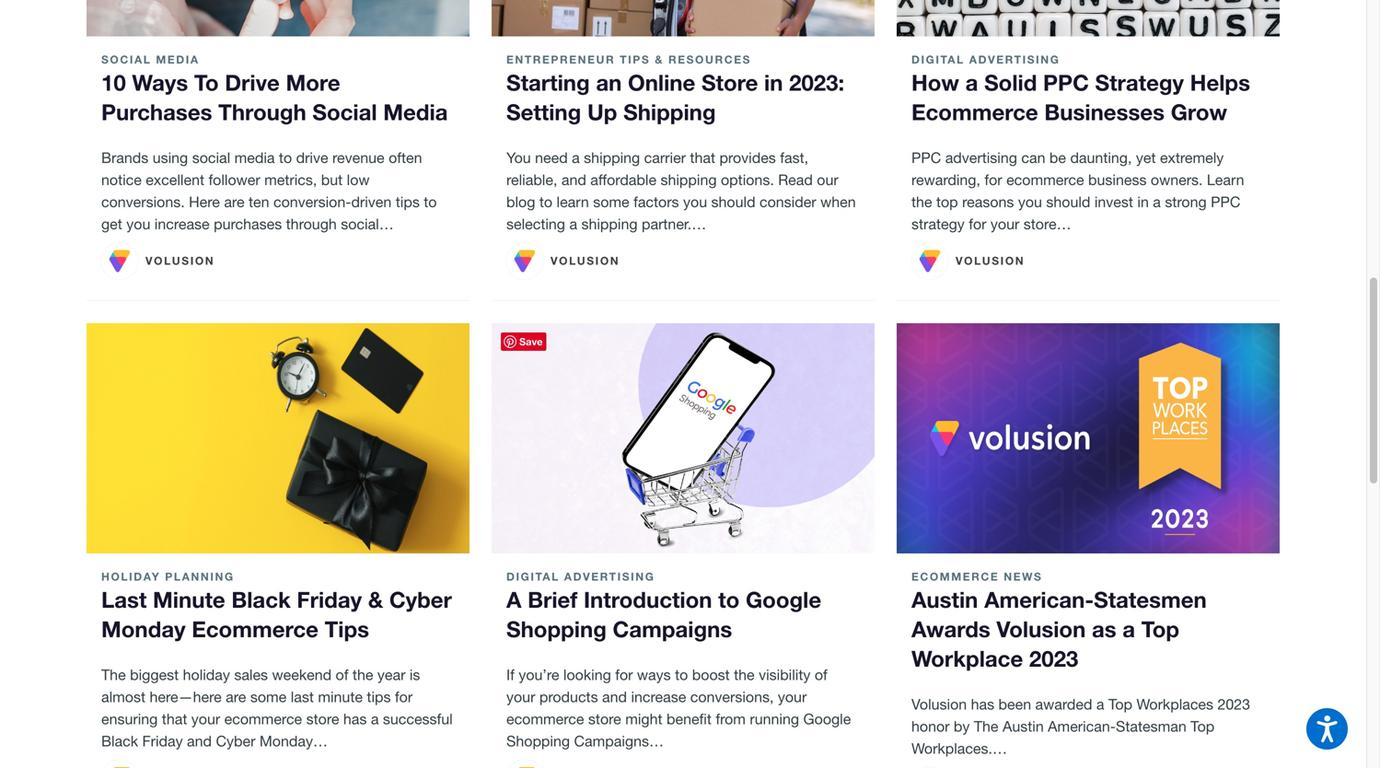 Task type: describe. For each thing, give the bounding box(es) containing it.
using
[[153, 149, 188, 166]]

you inside brands using social media to drive revenue often notice excellent follower metrics, but low conversions. here are ten conversion-driven tips to get you increase purchases through social…
[[126, 216, 150, 233]]

& inside entrepreneur tips & resources starting an online store in 2023: setting up shipping
[[655, 53, 664, 66]]

some inside you need a shipping carrier that provides fast, reliable, and affordable shipping options. read our blog to learn some factors you should consider when selecting a shipping partner.…
[[593, 194, 630, 211]]

awarded
[[1036, 696, 1093, 713]]

you inside you need a shipping carrier that provides fast, reliable, and affordable shipping options. read our blog to learn some factors you should consider when selecting a shipping partner.…
[[683, 194, 707, 211]]

an
[[596, 69, 622, 95]]

rewarding,
[[912, 171, 981, 188]]

ecommerce inside digital advertising how a solid ppc strategy helps ecommerce businesses grow
[[912, 98, 1039, 125]]

statesman
[[1116, 718, 1187, 735]]

entrepreneur
[[507, 53, 615, 66]]

excellent
[[146, 171, 204, 188]]

holiday
[[183, 666, 230, 683]]

1 horizontal spatial social
[[313, 98, 377, 125]]

tips inside entrepreneur tips & resources starting an online store in 2023: setting up shipping
[[620, 53, 650, 66]]

social media 10 ways to drive more purchases through social media
[[101, 53, 448, 125]]

the biggest holiday sales weekend of the year is almost here—here are some last minute tips for ensuring that your ecommerce store has a successful black friday and cyber monday…
[[101, 666, 453, 750]]

advertising for solid
[[970, 53, 1060, 66]]

tips inside holiday planning last minute black friday & cyber monday ecommerce tips
[[325, 615, 369, 642]]

might
[[626, 711, 663, 728]]

that inside the biggest holiday sales weekend of the year is almost here—here are some last minute tips for ensuring that your ecommerce store has a successful black friday and cyber monday…
[[162, 711, 187, 728]]

purchases
[[214, 216, 282, 233]]

drive
[[225, 69, 280, 95]]

1 horizontal spatial media
[[383, 98, 448, 125]]

and inside if you're looking for ways to boost the visibility of your products and increase conversions, your ecommerce store might benefit from running google shopping campaigns…
[[602, 689, 627, 706]]

you inside ppc advertising can be daunting, yet extremely rewarding, for ecommerce business owners. learn the top reasons you should invest in a strong ppc strategy for your store…
[[1018, 194, 1042, 211]]

honor
[[912, 718, 950, 735]]

but
[[321, 171, 343, 188]]

to inside digital advertising a brief introduction to google shopping campaigns
[[718, 586, 740, 612]]

learn
[[1207, 171, 1245, 188]]

monday
[[101, 615, 186, 642]]

blog
[[507, 194, 535, 211]]

tips inside the biggest holiday sales weekend of the year is almost here—here are some last minute tips for ensuring that your ecommerce store has a successful black friday and cyber monday…
[[367, 689, 391, 706]]

austin inside volusion has been awarded a top workplaces 2023 honor by the austin american-statesman top workplaces.…
[[1003, 718, 1044, 735]]

to
[[194, 69, 219, 95]]

ppc inside digital advertising how a solid ppc strategy helps ecommerce businesses grow
[[1043, 69, 1089, 95]]

ecommerce inside ppc advertising can be daunting, yet extremely rewarding, for ecommerce business owners. learn the top reasons you should invest in a strong ppc strategy for your store…
[[1007, 171, 1084, 188]]

digital advertising a brief introduction to google shopping campaigns
[[507, 570, 822, 642]]

extremely
[[1160, 149, 1224, 166]]

volusion link for 10 ways to drive more purchases through social media
[[101, 243, 215, 280]]

you're
[[519, 666, 559, 683]]

almost
[[101, 689, 146, 706]]

brands
[[101, 149, 149, 166]]

the inside ppc advertising can be daunting, yet extremely rewarding, for ecommerce business owners. learn the top reasons you should invest in a strong ppc strategy for your store…
[[912, 194, 932, 211]]

shipping
[[624, 98, 716, 125]]

your inside ppc advertising can be daunting, yet extremely rewarding, for ecommerce business owners. learn the top reasons you should invest in a strong ppc strategy for your store…
[[991, 216, 1020, 233]]

how a solid ppc strategy helps ecommerce businesses grow image
[[897, 0, 1280, 36]]

in inside entrepreneur tips & resources starting an online store in 2023: setting up shipping
[[764, 69, 783, 95]]

your inside the biggest holiday sales weekend of the year is almost here—here are some last minute tips for ensuring that your ecommerce store has a successful black friday and cyber monday…
[[191, 711, 220, 728]]

media
[[234, 149, 275, 166]]

here—here
[[150, 689, 222, 706]]

tips inside brands using social media to drive revenue often notice excellent follower metrics, but low conversions. here are ten conversion-driven tips to get you increase purchases through social…
[[396, 194, 420, 211]]

volusion inside volusion has been awarded a top workplaces 2023 honor by the austin american-statesman top workplaces.…
[[912, 696, 967, 713]]

in inside ppc advertising can be daunting, yet extremely rewarding, for ecommerce business owners. learn the top reasons you should invest in a strong ppc strategy for your store…
[[1138, 194, 1149, 211]]

visibility
[[759, 666, 811, 683]]

been
[[999, 696, 1032, 713]]

factors
[[634, 194, 679, 211]]

are inside the biggest holiday sales weekend of the year is almost here—here are some last minute tips for ensuring that your ecommerce store has a successful black friday and cyber monday…
[[226, 689, 246, 706]]

setting
[[507, 98, 581, 125]]

that inside you need a shipping carrier that provides fast, reliable, and affordable shipping options. read our blog to learn some factors you should consider when selecting a shipping partner.…
[[690, 149, 716, 166]]

consider
[[760, 194, 817, 211]]

awards
[[912, 615, 991, 642]]

resources
[[669, 53, 751, 66]]

our
[[817, 171, 839, 188]]

has inside volusion has been awarded a top workplaces 2023 honor by the austin american-statesman top workplaces.…
[[971, 696, 995, 713]]

should inside ppc advertising can be daunting, yet extremely rewarding, for ecommerce business owners. learn the top reasons you should invest in a strong ppc strategy for your store…
[[1047, 194, 1091, 211]]

friday inside the biggest holiday sales weekend of the year is almost here—here are some last minute tips for ensuring that your ecommerce store has a successful black friday and cyber monday…
[[142, 733, 183, 750]]

from
[[716, 711, 746, 728]]

campaigns
[[613, 615, 732, 642]]

conversion-
[[274, 194, 351, 211]]

store…
[[1024, 216, 1072, 233]]

ecommerce inside if you're looking for ways to boost the visibility of your products and increase conversions, your ecommerce store might benefit from running google shopping campaigns…
[[507, 711, 584, 728]]

conversions,
[[690, 689, 774, 706]]

strategy
[[912, 216, 965, 233]]

2 vertical spatial shipping
[[582, 216, 638, 233]]

minute
[[318, 689, 363, 706]]

planning
[[165, 570, 235, 583]]

ppc advertising can be daunting, yet extremely rewarding, for ecommerce business owners. learn the top reasons you should invest in a strong ppc strategy for your store…
[[912, 149, 1245, 233]]

2023 inside ecommerce news austin american-statesmen awards volusion as a top workplace 2023
[[1030, 645, 1079, 671]]

businesses
[[1045, 98, 1165, 125]]

10
[[101, 69, 126, 95]]

helps
[[1190, 69, 1251, 95]]

owners.
[[1151, 171, 1203, 188]]

to up metrics,
[[279, 149, 292, 166]]

social…
[[341, 216, 394, 233]]

2 vertical spatial ppc
[[1211, 194, 1241, 211]]

shopping inside if you're looking for ways to boost the visibility of your products and increase conversions, your ecommerce store might benefit from running google shopping campaigns…
[[507, 733, 570, 750]]

need
[[535, 149, 568, 166]]

a right need
[[572, 149, 580, 166]]

often
[[389, 149, 422, 166]]

strategy
[[1095, 69, 1184, 95]]

ensuring
[[101, 711, 158, 728]]

holiday planning last minute black friday & cyber monday ecommerce tips
[[101, 570, 452, 642]]

american- inside volusion has been awarded a top workplaces 2023 honor by the austin american-statesman top workplaces.…
[[1048, 718, 1116, 735]]

workplaces.…
[[912, 740, 1007, 757]]

ecommerce inside ecommerce news austin american-statesmen awards volusion as a top workplace 2023
[[912, 570, 999, 583]]

0 vertical spatial media
[[156, 53, 200, 66]]

the inside the biggest holiday sales weekend of the year is almost here—here are some last minute tips for ensuring that your ecommerce store has a successful black friday and cyber monday…
[[353, 666, 373, 683]]

austin american-statesmen awards volusion as a top workplace 2023 image
[[897, 323, 1280, 553]]

google inside if you're looking for ways to boost the visibility of your products and increase conversions, your ecommerce store might benefit from running google shopping campaigns…
[[803, 711, 851, 728]]

a inside the biggest holiday sales weekend of the year is almost here—here are some last minute tips for ensuring that your ecommerce store has a successful black friday and cyber monday…
[[371, 711, 379, 728]]

2 horizontal spatial top
[[1191, 718, 1215, 735]]

volusion for 10 ways to drive more purchases through social media
[[146, 254, 215, 267]]

options.
[[721, 171, 774, 188]]

ecommerce inside holiday planning last minute black friday & cyber monday ecommerce tips
[[192, 615, 319, 642]]

a inside ppc advertising can be daunting, yet extremely rewarding, for ecommerce business owners. learn the top reasons you should invest in a strong ppc strategy for your store…
[[1153, 194, 1161, 211]]

can
[[1022, 149, 1046, 166]]

brief
[[528, 586, 578, 612]]

store
[[702, 69, 758, 95]]

last
[[101, 586, 147, 612]]

read
[[778, 171, 813, 188]]

ecommerce inside the biggest holiday sales weekend of the year is almost here—here are some last minute tips for ensuring that your ecommerce store has a successful black friday and cyber monday…
[[224, 711, 302, 728]]

you need a shipping carrier that provides fast, reliable, and affordable shipping options. read our blog to learn some factors you should consider when selecting a shipping partner.…
[[507, 149, 856, 233]]

the inside the biggest holiday sales weekend of the year is almost here—here are some last minute tips for ensuring that your ecommerce store has a successful black friday and cyber monday…
[[101, 666, 126, 683]]

has inside the biggest holiday sales weekend of the year is almost here—here are some last minute tips for ensuring that your ecommerce store has a successful black friday and cyber monday…
[[343, 711, 367, 728]]

ways
[[637, 666, 671, 683]]

minute
[[153, 586, 225, 612]]

for up reasons
[[985, 171, 1003, 188]]

up
[[588, 98, 617, 125]]

volusion for starting an online store in 2023: setting up shipping
[[551, 254, 620, 267]]

products
[[540, 689, 598, 706]]

0 horizontal spatial social
[[101, 53, 151, 66]]

looking
[[564, 666, 611, 683]]

social
[[192, 149, 230, 166]]

a brief introduction to google shopping campaigns image
[[492, 323, 875, 553]]

1 vertical spatial ppc
[[912, 149, 941, 166]]

reliable,
[[507, 171, 558, 188]]

austin inside ecommerce news austin american-statesmen awards volusion as a top workplace 2023
[[912, 586, 978, 612]]



Task type: vqa. For each thing, say whether or not it's contained in the screenshot.
invest
yes



Task type: locate. For each thing, give the bounding box(es) containing it.
0 horizontal spatial store
[[306, 711, 339, 728]]

affordable
[[591, 171, 657, 188]]

store inside the biggest holiday sales weekend of the year is almost here—here are some last minute tips for ensuring that your ecommerce store has a successful black friday and cyber monday…
[[306, 711, 339, 728]]

in
[[764, 69, 783, 95], [1138, 194, 1149, 211]]

through
[[286, 216, 337, 233]]

ecommerce down products
[[507, 711, 584, 728]]

0 vertical spatial advertising
[[970, 53, 1060, 66]]

shipping down the learn
[[582, 216, 638, 233]]

0 horizontal spatial ppc
[[912, 149, 941, 166]]

shipping up affordable
[[584, 149, 640, 166]]

to inside if you're looking for ways to boost the visibility of your products and increase conversions, your ecommerce store might benefit from running google shopping campaigns…
[[675, 666, 688, 683]]

store inside if you're looking for ways to boost the visibility of your products and increase conversions, your ecommerce store might benefit from running google shopping campaigns…
[[588, 711, 621, 728]]

cyber
[[389, 586, 452, 612], [216, 733, 255, 750]]

has left "been"
[[971, 696, 995, 713]]

google up visibility
[[746, 586, 822, 612]]

volusion for how a solid ppc strategy helps ecommerce businesses grow
[[956, 254, 1025, 267]]

some
[[593, 194, 630, 211], [250, 689, 287, 706]]

has
[[971, 696, 995, 713], [343, 711, 367, 728]]

0 vertical spatial american-
[[985, 586, 1094, 612]]

statesmen
[[1094, 586, 1207, 612]]

monday…
[[260, 733, 328, 750]]

biggest
[[130, 666, 179, 683]]

0 horizontal spatial the
[[353, 666, 373, 683]]

1 vertical spatial digital
[[507, 570, 560, 583]]

to up selecting
[[540, 194, 553, 211]]

digital for a
[[507, 570, 560, 583]]

should up store…
[[1047, 194, 1091, 211]]

entrepreneur tips & resources starting an online store in 2023: setting up shipping
[[507, 53, 845, 125]]

1 horizontal spatial &
[[655, 53, 664, 66]]

0 horizontal spatial 2023
[[1030, 645, 1079, 671]]

friday down "ensuring"
[[142, 733, 183, 750]]

advertising up solid
[[970, 53, 1060, 66]]

0 horizontal spatial increase
[[155, 216, 210, 233]]

volusion has been awarded a top workplaces 2023 honor by the austin american-statesman top workplaces.…
[[912, 696, 1251, 757]]

driven
[[351, 194, 392, 211]]

volusion down the learn
[[551, 254, 620, 267]]

1 horizontal spatial tips
[[620, 53, 650, 66]]

2 vertical spatial and
[[187, 733, 212, 750]]

0 vertical spatial austin
[[912, 586, 978, 612]]

some down sales
[[250, 689, 287, 706]]

black down "ensuring"
[[101, 733, 138, 750]]

your down here—here
[[191, 711, 220, 728]]

1 shopping from the top
[[507, 615, 607, 642]]

1 horizontal spatial black
[[231, 586, 291, 612]]

0 horizontal spatial cyber
[[216, 733, 255, 750]]

store down minute
[[306, 711, 339, 728]]

0 horizontal spatial tips
[[367, 689, 391, 706]]

0 horizontal spatial the
[[101, 666, 126, 683]]

media up often
[[383, 98, 448, 125]]

ecommerce
[[1007, 171, 1084, 188], [224, 711, 302, 728], [507, 711, 584, 728]]

daunting,
[[1071, 149, 1132, 166]]

as
[[1092, 615, 1117, 642]]

some down affordable
[[593, 194, 630, 211]]

1 vertical spatial ecommerce
[[912, 570, 999, 583]]

last minute black friday & cyber monday ecommerce tips image
[[87, 323, 470, 553]]

the up the almost
[[101, 666, 126, 683]]

social down more
[[313, 98, 377, 125]]

successful
[[383, 711, 453, 728]]

of inside the biggest holiday sales weekend of the year is almost here—here are some last minute tips for ensuring that your ecommerce store has a successful black friday and cyber monday…
[[336, 666, 349, 683]]

for down is
[[395, 689, 413, 706]]

ecommerce up sales
[[192, 615, 319, 642]]

1 volusion link from the left
[[101, 243, 215, 280]]

0 horizontal spatial austin
[[912, 586, 978, 612]]

conversions.
[[101, 194, 185, 211]]

cyber inside the biggest holiday sales weekend of the year is almost here—here are some last minute tips for ensuring that your ecommerce store has a successful black friday and cyber monday…
[[216, 733, 255, 750]]

0 vertical spatial cyber
[[389, 586, 452, 612]]

advertising inside digital advertising how a solid ppc strategy helps ecommerce businesses grow
[[970, 53, 1060, 66]]

0 vertical spatial 2023
[[1030, 645, 1079, 671]]

a inside digital advertising how a solid ppc strategy helps ecommerce businesses grow
[[966, 69, 978, 95]]

increase down here
[[155, 216, 210, 233]]

a right how
[[966, 69, 978, 95]]

media up the ways
[[156, 53, 200, 66]]

1 horizontal spatial austin
[[1003, 718, 1044, 735]]

ecommerce up awards
[[912, 570, 999, 583]]

0 horizontal spatial that
[[162, 711, 187, 728]]

the inside if you're looking for ways to boost the visibility of your products and increase conversions, your ecommerce store might benefit from running google shopping campaigns…
[[734, 666, 755, 683]]

top
[[1142, 615, 1180, 642], [1109, 696, 1133, 713], [1191, 718, 1215, 735]]

save
[[519, 336, 543, 348]]

digital for how
[[912, 53, 965, 66]]

shipping
[[584, 149, 640, 166], [661, 171, 717, 188], [582, 216, 638, 233]]

through
[[218, 98, 306, 125]]

volusion down reasons
[[956, 254, 1025, 267]]

to
[[279, 149, 292, 166], [424, 194, 437, 211], [540, 194, 553, 211], [718, 586, 740, 612], [675, 666, 688, 683]]

2 of from the left
[[815, 666, 828, 683]]

0 vertical spatial tips
[[396, 194, 420, 211]]

0 horizontal spatial media
[[156, 53, 200, 66]]

2023 right 'workplaces'
[[1218, 696, 1251, 713]]

volusion link down get
[[101, 243, 215, 280]]

and down here—here
[[187, 733, 212, 750]]

& inside holiday planning last minute black friday & cyber monday ecommerce tips
[[368, 586, 383, 612]]

the inside volusion has been awarded a top workplaces 2023 honor by the austin american-statesman top workplaces.…
[[974, 718, 999, 735]]

the left year
[[353, 666, 373, 683]]

ppc down 'learn'
[[1211, 194, 1241, 211]]

0 vertical spatial ecommerce
[[912, 98, 1039, 125]]

social up 10 at the left of page
[[101, 53, 151, 66]]

for inside the biggest holiday sales weekend of the year is almost here—here are some last minute tips for ensuring that your ecommerce store has a successful black friday and cyber monday…
[[395, 689, 413, 706]]

1 of from the left
[[336, 666, 349, 683]]

to inside you need a shipping carrier that provides fast, reliable, and affordable shipping options. read our blog to learn some factors you should consider when selecting a shipping partner.…
[[540, 194, 553, 211]]

tips up weekend
[[325, 615, 369, 642]]

top inside ecommerce news austin american-statesmen awards volusion as a top workplace 2023
[[1142, 615, 1180, 642]]

1 horizontal spatial and
[[562, 171, 586, 188]]

digital up how
[[912, 53, 965, 66]]

2023
[[1030, 645, 1079, 671], [1218, 696, 1251, 713]]

ecommerce news austin american-statesmen awards volusion as a top workplace 2023
[[912, 570, 1207, 671]]

1 horizontal spatial ppc
[[1043, 69, 1089, 95]]

0 vertical spatial shipping
[[584, 149, 640, 166]]

starting an online store in 2023: setting up shipping image
[[492, 0, 875, 36]]

1 horizontal spatial of
[[815, 666, 828, 683]]

a left strong
[[1153, 194, 1161, 211]]

0 vertical spatial ppc
[[1043, 69, 1089, 95]]

yet
[[1136, 149, 1156, 166]]

you down "conversions."
[[126, 216, 150, 233]]

1 horizontal spatial that
[[690, 149, 716, 166]]

of
[[336, 666, 349, 683], [815, 666, 828, 683]]

0 vertical spatial increase
[[155, 216, 210, 233]]

black inside the biggest holiday sales weekend of the year is almost here—here are some last minute tips for ensuring that your ecommerce store has a successful black friday and cyber monday…
[[101, 733, 138, 750]]

here
[[189, 194, 220, 211]]

ppc
[[1043, 69, 1089, 95], [912, 149, 941, 166], [1211, 194, 1241, 211]]

you
[[683, 194, 707, 211], [1018, 194, 1042, 211], [126, 216, 150, 233]]

1 horizontal spatial the
[[974, 718, 999, 735]]

digital
[[912, 53, 965, 66], [507, 570, 560, 583]]

introduction
[[584, 586, 712, 612]]

austin up awards
[[912, 586, 978, 612]]

and down looking
[[602, 689, 627, 706]]

tips up an
[[620, 53, 650, 66]]

running
[[750, 711, 799, 728]]

1 horizontal spatial top
[[1142, 615, 1180, 642]]

has down minute
[[343, 711, 367, 728]]

top up statesman
[[1109, 696, 1133, 713]]

0 vertical spatial friday
[[297, 586, 362, 612]]

advertising inside digital advertising a brief introduction to google shopping campaigns
[[564, 570, 655, 583]]

last
[[291, 689, 314, 706]]

& up year
[[368, 586, 383, 612]]

digital inside digital advertising how a solid ppc strategy helps ecommerce businesses grow
[[912, 53, 965, 66]]

shopping inside digital advertising a brief introduction to google shopping campaigns
[[507, 615, 607, 642]]

workplaces
[[1137, 696, 1214, 713]]

shopping
[[507, 615, 607, 642], [507, 733, 570, 750]]

your down if
[[507, 689, 535, 706]]

friday inside holiday planning last minute black friday & cyber monday ecommerce tips
[[297, 586, 362, 612]]

cyber up is
[[389, 586, 452, 612]]

the up conversions,
[[734, 666, 755, 683]]

0 horizontal spatial some
[[250, 689, 287, 706]]

increase inside brands using social media to drive revenue often notice excellent follower metrics, but low conversions. here are ten conversion-driven tips to get you increase purchases through social…
[[155, 216, 210, 233]]

1 vertical spatial cyber
[[216, 733, 255, 750]]

in left the 2023:
[[764, 69, 783, 95]]

1 vertical spatial tips
[[325, 615, 369, 642]]

0 horizontal spatial advertising
[[564, 570, 655, 583]]

your down reasons
[[991, 216, 1020, 233]]

3 volusion link from the left
[[912, 243, 1025, 280]]

2 vertical spatial ecommerce
[[192, 615, 319, 642]]

advertising
[[946, 149, 1018, 166]]

1 vertical spatial media
[[383, 98, 448, 125]]

volusion inside ecommerce news austin american-statesmen awards volusion as a top workplace 2023
[[997, 615, 1086, 642]]

2 horizontal spatial volusion link
[[912, 243, 1025, 280]]

a down the learn
[[570, 216, 577, 233]]

0 horizontal spatial should
[[711, 194, 756, 211]]

0 vertical spatial google
[[746, 586, 822, 612]]

volusion link for starting an online store in 2023: setting up shipping
[[507, 243, 620, 280]]

ecommerce up monday…
[[224, 711, 302, 728]]

0 horizontal spatial digital
[[507, 570, 560, 583]]

0 horizontal spatial friday
[[142, 733, 183, 750]]

should down options. in the right of the page
[[711, 194, 756, 211]]

0 horizontal spatial top
[[1109, 696, 1133, 713]]

0 vertical spatial in
[[764, 69, 783, 95]]

0 horizontal spatial you
[[126, 216, 150, 233]]

&
[[655, 53, 664, 66], [368, 586, 383, 612]]

ecommerce down can
[[1007, 171, 1084, 188]]

a inside ecommerce news austin american-statesmen awards volusion as a top workplace 2023
[[1123, 615, 1136, 642]]

top down statesmen
[[1142, 615, 1180, 642]]

volusion link
[[101, 243, 215, 280], [507, 243, 620, 280], [912, 243, 1025, 280]]

a
[[966, 69, 978, 95], [572, 149, 580, 166], [1153, 194, 1161, 211], [570, 216, 577, 233], [1123, 615, 1136, 642], [1097, 696, 1105, 713], [371, 711, 379, 728]]

shopping down products
[[507, 733, 570, 750]]

1 vertical spatial the
[[974, 718, 999, 735]]

the
[[912, 194, 932, 211], [353, 666, 373, 683], [734, 666, 755, 683]]

1 vertical spatial advertising
[[564, 570, 655, 583]]

online
[[628, 69, 696, 95]]

business
[[1089, 171, 1147, 188]]

black down planning
[[231, 586, 291, 612]]

workplace
[[912, 645, 1023, 671]]

1 horizontal spatial cyber
[[389, 586, 452, 612]]

2 store from the left
[[588, 711, 621, 728]]

tips down year
[[367, 689, 391, 706]]

tips right driven
[[396, 194, 420, 211]]

1 horizontal spatial ecommerce
[[507, 711, 584, 728]]

google right running
[[803, 711, 851, 728]]

2023 inside volusion has been awarded a top workplaces 2023 honor by the austin american-statesman top workplaces.…
[[1218, 696, 1251, 713]]

1 horizontal spatial tips
[[396, 194, 420, 211]]

0 horizontal spatial volusion link
[[101, 243, 215, 280]]

1 horizontal spatial you
[[683, 194, 707, 211]]

you up the partner.…
[[683, 194, 707, 211]]

fast,
[[780, 149, 809, 166]]

some inside the biggest holiday sales weekend of the year is almost here—here are some last minute tips for ensuring that your ecommerce store has a successful black friday and cyber monday…
[[250, 689, 287, 706]]

1 vertical spatial american-
[[1048, 718, 1116, 735]]

1 vertical spatial and
[[602, 689, 627, 706]]

to right ways
[[675, 666, 688, 683]]

strong
[[1165, 194, 1207, 211]]

year
[[377, 666, 406, 683]]

in right invest
[[1138, 194, 1149, 211]]

is
[[410, 666, 420, 683]]

are inside brands using social media to drive revenue often notice excellent follower metrics, but low conversions. here are ten conversion-driven tips to get you increase purchases through social…
[[224, 194, 245, 211]]

how
[[912, 69, 960, 95]]

a inside volusion has been awarded a top workplaces 2023 honor by the austin american-statesman top workplaces.…
[[1097, 696, 1105, 713]]

american- down news
[[985, 586, 1094, 612]]

shipping down carrier
[[661, 171, 717, 188]]

2023:
[[789, 69, 845, 95]]

more
[[286, 69, 340, 95]]

2 horizontal spatial the
[[912, 194, 932, 211]]

0 vertical spatial &
[[655, 53, 664, 66]]

american- inside ecommerce news austin american-statesmen awards volusion as a top workplace 2023
[[985, 586, 1094, 612]]

volusion link down strategy
[[912, 243, 1025, 280]]

1 vertical spatial tips
[[367, 689, 391, 706]]

0 horizontal spatial and
[[187, 733, 212, 750]]

1 vertical spatial &
[[368, 586, 383, 612]]

1 vertical spatial social
[[313, 98, 377, 125]]

1 vertical spatial friday
[[142, 733, 183, 750]]

1 vertical spatial shopping
[[507, 733, 570, 750]]

should inside you need a shipping carrier that provides fast, reliable, and affordable shipping options. read our blog to learn some factors you should consider when selecting a shipping partner.…
[[711, 194, 756, 211]]

friday up weekend
[[297, 586, 362, 612]]

of up minute
[[336, 666, 349, 683]]

ecommerce down solid
[[912, 98, 1039, 125]]

1 horizontal spatial digital
[[912, 53, 965, 66]]

ppc up rewarding,
[[912, 149, 941, 166]]

shopping down brief
[[507, 615, 607, 642]]

2 vertical spatial top
[[1191, 718, 1215, 735]]

2 horizontal spatial ecommerce
[[1007, 171, 1084, 188]]

provides
[[720, 149, 776, 166]]

your
[[991, 216, 1020, 233], [507, 689, 535, 706], [778, 689, 807, 706], [191, 711, 220, 728]]

carrier
[[644, 149, 686, 166]]

0 horizontal spatial &
[[368, 586, 383, 612]]

a right awarded at the right of the page
[[1097, 696, 1105, 713]]

that right carrier
[[690, 149, 716, 166]]

volusion down news
[[997, 615, 1086, 642]]

0 vertical spatial and
[[562, 171, 586, 188]]

top
[[937, 194, 958, 211]]

boost
[[692, 666, 730, 683]]

0 horizontal spatial of
[[336, 666, 349, 683]]

top down 'workplaces'
[[1191, 718, 1215, 735]]

are
[[224, 194, 245, 211], [226, 689, 246, 706]]

0 vertical spatial black
[[231, 586, 291, 612]]

black inside holiday planning last minute black friday & cyber monday ecommerce tips
[[231, 586, 291, 612]]

1 horizontal spatial in
[[1138, 194, 1149, 211]]

& up online
[[655, 53, 664, 66]]

for inside if you're looking for ways to boost the visibility of your products and increase conversions, your ecommerce store might benefit from running google shopping campaigns…
[[615, 666, 633, 683]]

volusion
[[146, 254, 215, 267], [551, 254, 620, 267], [956, 254, 1025, 267], [997, 615, 1086, 642], [912, 696, 967, 713]]

1 vertical spatial black
[[101, 733, 138, 750]]

a left successful at the left
[[371, 711, 379, 728]]

2023 up awarded at the right of the page
[[1030, 645, 1079, 671]]

ppc up the businesses
[[1043, 69, 1089, 95]]

you up store…
[[1018, 194, 1042, 211]]

you
[[507, 149, 531, 166]]

advertising for introduction
[[564, 570, 655, 583]]

are down the follower
[[224, 194, 245, 211]]

and inside you need a shipping carrier that provides fast, reliable, and affordable shipping options. read our blog to learn some factors you should consider when selecting a shipping partner.…
[[562, 171, 586, 188]]

1 horizontal spatial friday
[[297, 586, 362, 612]]

0 horizontal spatial ecommerce
[[224, 711, 302, 728]]

your down visibility
[[778, 689, 807, 706]]

0 vertical spatial that
[[690, 149, 716, 166]]

to right driven
[[424, 194, 437, 211]]

0 horizontal spatial in
[[764, 69, 783, 95]]

0 vertical spatial tips
[[620, 53, 650, 66]]

get
[[101, 216, 122, 233]]

increase down ways
[[631, 689, 686, 706]]

digital inside digital advertising a brief introduction to google shopping campaigns
[[507, 570, 560, 583]]

and up the learn
[[562, 171, 586, 188]]

american- down awarded at the right of the page
[[1048, 718, 1116, 735]]

of inside if you're looking for ways to boost the visibility of your products and increase conversions, your ecommerce store might benefit from running google shopping campaigns…
[[815, 666, 828, 683]]

the left top
[[912, 194, 932, 211]]

when
[[821, 194, 856, 211]]

cyber inside holiday planning last minute black friday & cyber monday ecommerce tips
[[389, 586, 452, 612]]

be
[[1050, 149, 1066, 166]]

solid
[[985, 69, 1037, 95]]

0 horizontal spatial tips
[[325, 615, 369, 642]]

volusion up honor
[[912, 696, 967, 713]]

1 vertical spatial google
[[803, 711, 851, 728]]

for
[[985, 171, 1003, 188], [969, 216, 987, 233], [615, 666, 633, 683], [395, 689, 413, 706]]

volusion down here
[[146, 254, 215, 267]]

10 ways to drive more purchases through social media image
[[87, 0, 470, 36]]

open accessibe: accessibility options, statement and help image
[[1317, 715, 1338, 742]]

and inside the biggest holiday sales weekend of the year is almost here—here are some last minute tips for ensuring that your ecommerce store has a successful black friday and cyber monday…
[[187, 733, 212, 750]]

social
[[101, 53, 151, 66], [313, 98, 377, 125]]

media
[[156, 53, 200, 66], [383, 98, 448, 125]]

that down here—here
[[162, 711, 187, 728]]

1 vertical spatial top
[[1109, 696, 1133, 713]]

1 horizontal spatial volusion link
[[507, 243, 620, 280]]

2 horizontal spatial and
[[602, 689, 627, 706]]

advertising up introduction
[[564, 570, 655, 583]]

tips
[[396, 194, 420, 211], [367, 689, 391, 706]]

to up campaigns
[[718, 586, 740, 612]]

1 vertical spatial austin
[[1003, 718, 1044, 735]]

ten
[[249, 194, 269, 211]]

news
[[1004, 570, 1043, 583]]

grow
[[1171, 98, 1228, 125]]

store up campaigns…
[[588, 711, 621, 728]]

austin down "been"
[[1003, 718, 1044, 735]]

cyber left monday…
[[216, 733, 255, 750]]

1 horizontal spatial advertising
[[970, 53, 1060, 66]]

low
[[347, 171, 370, 188]]

2 should from the left
[[1047, 194, 1091, 211]]

1 vertical spatial are
[[226, 689, 246, 706]]

sales
[[234, 666, 268, 683]]

drive
[[296, 149, 328, 166]]

volusion link for how a solid ppc strategy helps ecommerce businesses grow
[[912, 243, 1025, 280]]

for down reasons
[[969, 216, 987, 233]]

increase
[[155, 216, 210, 233], [631, 689, 686, 706]]

increase inside if you're looking for ways to boost the visibility of your products and increase conversions, your ecommerce store might benefit from running google shopping campaigns…
[[631, 689, 686, 706]]

1 horizontal spatial should
[[1047, 194, 1091, 211]]

1 store from the left
[[306, 711, 339, 728]]

2 volusion link from the left
[[507, 243, 620, 280]]

0 vertical spatial digital
[[912, 53, 965, 66]]

digital up a
[[507, 570, 560, 583]]

1 vertical spatial shipping
[[661, 171, 717, 188]]

google inside digital advertising a brief introduction to google shopping campaigns
[[746, 586, 822, 612]]

are down sales
[[226, 689, 246, 706]]

1 should from the left
[[711, 194, 756, 211]]

for left ways
[[615, 666, 633, 683]]

the right by
[[974, 718, 999, 735]]

2 shopping from the top
[[507, 733, 570, 750]]

1 horizontal spatial 2023
[[1218, 696, 1251, 713]]

a right "as"
[[1123, 615, 1136, 642]]

0 vertical spatial some
[[593, 194, 630, 211]]

selecting
[[507, 216, 565, 233]]

by
[[954, 718, 970, 735]]

1 vertical spatial increase
[[631, 689, 686, 706]]

notice
[[101, 171, 142, 188]]

volusion link down selecting
[[507, 243, 620, 280]]

2 horizontal spatial ppc
[[1211, 194, 1241, 211]]

1 vertical spatial in
[[1138, 194, 1149, 211]]



